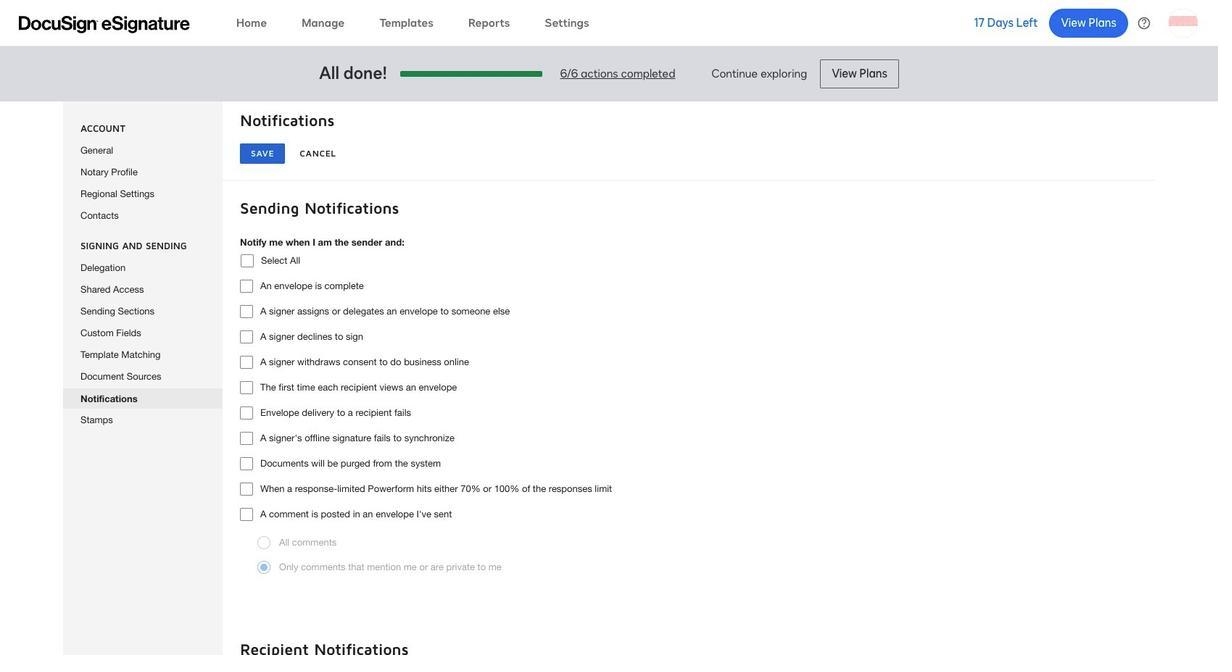 Task type: describe. For each thing, give the bounding box(es) containing it.
your uploaded profile image image
[[1169, 8, 1198, 37]]

docusign esignature image
[[19, 16, 190, 33]]



Task type: vqa. For each thing, say whether or not it's contained in the screenshot.
star filled image
no



Task type: locate. For each thing, give the bounding box(es) containing it.
option group
[[257, 537, 1138, 577]]



